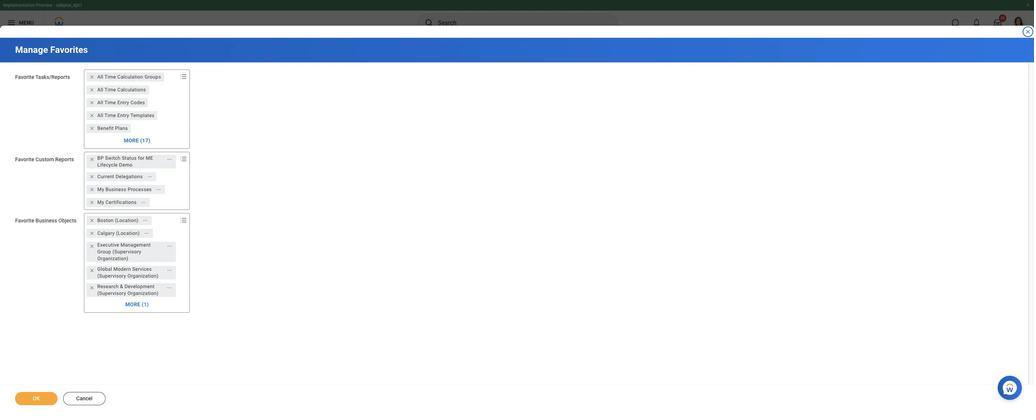 Task type: describe. For each thing, give the bounding box(es) containing it.
implementation
[[3, 3, 35, 8]]

all time calculations, press delete to clear value. option
[[87, 86, 149, 95]]

lifecycle
[[97, 162, 118, 168]]

items selected list box for reports
[[85, 154, 178, 209]]

x small image for all time entry codes
[[88, 99, 96, 107]]

for
[[138, 156, 145, 161]]

my certifications
[[97, 200, 137, 206]]

global
[[97, 267, 112, 273]]

related actions image for boston (location)
[[143, 218, 148, 224]]

codes
[[131, 100, 145, 106]]

related actions image for my business processes
[[156, 187, 161, 193]]

management
[[121, 243, 151, 248]]

more for more (17)
[[124, 138, 139, 144]]

boston (location), press delete to clear value. option
[[87, 217, 152, 226]]

x small image for current delegations
[[88, 173, 96, 181]]

my certifications element
[[97, 199, 137, 206]]

calgary (location), press delete to clear value. option
[[87, 229, 153, 238]]

related actions image for executive management group (supervisory organization)
[[167, 244, 172, 249]]

x small image for my certifications
[[88, 199, 96, 207]]

cancel button
[[63, 393, 106, 406]]

modern
[[113, 267, 131, 273]]

calculation
[[117, 74, 143, 80]]

certifications
[[106, 200, 137, 206]]

processes
[[128, 187, 152, 193]]

close manage favorites image
[[1026, 29, 1032, 35]]

delegations
[[116, 174, 143, 180]]

implementation preview -   adeptai_dpt1
[[3, 3, 82, 8]]

all time entry templates element
[[97, 112, 155, 119]]

all time entry codes element
[[97, 100, 145, 106]]

all time entry templates, press delete to clear value. option
[[87, 111, 158, 120]]

global modern services (supervisory organization) element
[[97, 266, 163, 280]]

inbox large image
[[995, 19, 1002, 26]]

favorite tasks/reports
[[15, 74, 70, 80]]

more (1)
[[125, 302, 149, 308]]

favorites
[[50, 45, 88, 55]]

my for my certifications
[[97, 200, 104, 206]]

ok button
[[15, 393, 58, 406]]

boston
[[97, 218, 114, 224]]

executive management group (supervisory organization), press delete to clear value. option
[[87, 242, 176, 263]]

my certifications, press delete to clear value. option
[[87, 198, 150, 207]]

time for all time calculations
[[105, 87, 116, 93]]

all for all time calculations
[[97, 87, 103, 93]]

calgary
[[97, 231, 115, 237]]

items selected list box containing more (17)
[[85, 71, 178, 146]]

status
[[122, 156, 137, 161]]

all time calculation groups, press delete to clear value. option
[[87, 73, 164, 82]]

tasks/reports
[[35, 74, 70, 80]]

benefit plans, press delete to clear value. option
[[87, 124, 131, 133]]

executive management group (supervisory organization)
[[97, 243, 151, 262]]

more (17) button
[[123, 137, 151, 145]]

related actions image for bp switch status for me lifecycle demo
[[167, 157, 172, 162]]

notifications large image
[[974, 19, 981, 26]]

my for my business processes
[[97, 187, 104, 193]]

x small image for all time calculation groups
[[88, 73, 96, 81]]

x small image for executive management group (supervisory organization)
[[88, 243, 96, 251]]

global modern services (supervisory organization)
[[97, 267, 159, 279]]

prompts image for (1)
[[179, 216, 188, 225]]

profile logan mcneil element
[[1009, 14, 1030, 31]]

business for my
[[106, 187, 126, 193]]

entry for codes
[[117, 100, 129, 106]]

related actions image for calgary (location)
[[144, 231, 149, 237]]

bp switch status for me lifecycle demo
[[97, 156, 153, 168]]

favorite custom reports
[[15, 157, 74, 163]]

me
[[146, 156, 153, 161]]

group
[[97, 249, 111, 255]]

x small image for benefit plans
[[88, 125, 96, 132]]

close environment banner image
[[1027, 3, 1031, 7]]

development
[[125, 284, 155, 290]]

(location) for calgary (location)
[[116, 231, 140, 237]]

current delegations element
[[97, 174, 143, 181]]

2 prompts image from the top
[[179, 155, 188, 164]]

research & development (supervisory organization)
[[97, 284, 159, 297]]

x small image for calgary (location)
[[88, 230, 96, 238]]

time for all time calculation groups
[[105, 74, 116, 80]]

related actions image for research & development (supervisory organization)
[[167, 286, 172, 291]]

groups
[[145, 74, 161, 80]]

x small image for bp switch status for me lifecycle demo
[[88, 156, 96, 164]]

organization) for development
[[128, 291, 159, 297]]

calgary (location)
[[97, 231, 140, 237]]

reports
[[55, 157, 74, 163]]

templates
[[130, 113, 155, 118]]

my business processes element
[[97, 187, 152, 193]]



Task type: vqa. For each thing, say whether or not it's contained in the screenshot.
plus circle icon
no



Task type: locate. For each thing, give the bounding box(es) containing it.
favorite
[[15, 74, 34, 80], [15, 157, 34, 163], [15, 218, 34, 224]]

related actions image inside my certifications, press delete to clear value. option
[[141, 200, 146, 205]]

prompts image for (17)
[[179, 72, 188, 81]]

related actions image right processes
[[156, 187, 161, 193]]

1 vertical spatial organization)
[[128, 274, 159, 279]]

entry
[[117, 100, 129, 106], [117, 113, 129, 118]]

(17)
[[140, 138, 150, 144]]

0 vertical spatial favorite
[[15, 74, 34, 80]]

related actions image inside the "global modern services (supervisory organization), press delete to clear value." option
[[167, 268, 172, 274]]

related actions image for current delegations
[[147, 174, 152, 180]]

0 vertical spatial more
[[124, 138, 139, 144]]

0 vertical spatial (location)
[[115, 218, 139, 224]]

entry inside option
[[117, 100, 129, 106]]

time up all time entry codes, press delete to clear value. option on the top left of page
[[105, 87, 116, 93]]

3 x small image from the top
[[88, 125, 96, 132]]

related actions image inside boston (location), press delete to clear value. option
[[143, 218, 148, 224]]

services
[[132, 267, 152, 273]]

related actions image right 'me'
[[167, 157, 172, 162]]

x small image left my certifications element
[[88, 199, 96, 207]]

x small image left global
[[88, 267, 96, 275]]

2 entry from the top
[[117, 113, 129, 118]]

x small image left bp
[[88, 156, 96, 164]]

items selected list box containing more (1)
[[85, 215, 178, 310]]

workday assistant region
[[999, 374, 1026, 401]]

more
[[124, 138, 139, 144], [125, 302, 140, 308]]

(supervisory for executive
[[113, 249, 141, 255]]

manage
[[15, 45, 48, 55]]

2 x small image from the top
[[88, 112, 96, 120]]

related actions image up management
[[143, 218, 148, 224]]

related actions image right the services
[[167, 268, 172, 274]]

current delegations
[[97, 174, 143, 180]]

9 x small image from the top
[[88, 285, 96, 292]]

3 x small image from the top
[[88, 217, 96, 225]]

3 items selected list box from the top
[[85, 215, 178, 310]]

0 vertical spatial (supervisory
[[113, 249, 141, 255]]

preview
[[36, 3, 52, 8]]

items selected list box containing bp switch status for me lifecycle demo
[[85, 154, 178, 209]]

2 vertical spatial (supervisory
[[97, 291, 126, 297]]

x small image left boston on the left of page
[[88, 217, 96, 225]]

business
[[106, 187, 126, 193], [36, 218, 57, 224]]

3 time from the top
[[105, 100, 116, 106]]

0 horizontal spatial business
[[36, 218, 57, 224]]

demo
[[119, 162, 133, 168]]

x small image left group
[[88, 243, 96, 251]]

x small image for boston (location)
[[88, 217, 96, 225]]

(location) up management
[[116, 231, 140, 237]]

(supervisory down 'research'
[[97, 291, 126, 297]]

(location)
[[115, 218, 139, 224], [116, 231, 140, 237]]

custom
[[36, 157, 54, 163]]

objects
[[58, 218, 77, 224]]

research & development (supervisory organization) element
[[97, 284, 163, 298]]

switch
[[105, 156, 121, 161]]

1 x small image from the top
[[88, 73, 96, 81]]

time up benefit plans
[[105, 113, 116, 118]]

calculations
[[117, 87, 146, 93]]

x small image for global modern services (supervisory organization)
[[88, 267, 96, 275]]

2 my from the top
[[97, 200, 104, 206]]

time inside option
[[105, 100, 116, 106]]

1 vertical spatial business
[[36, 218, 57, 224]]

x small image left benefit
[[88, 125, 96, 132]]

x small image for my business processes
[[88, 186, 96, 194]]

5 x small image from the top
[[88, 173, 96, 181]]

benefit plans element
[[97, 125, 128, 132]]

0 vertical spatial organization)
[[97, 256, 128, 262]]

2 all from the top
[[97, 87, 103, 93]]

x small image
[[88, 86, 96, 94], [88, 99, 96, 107], [88, 217, 96, 225], [88, 243, 96, 251], [88, 267, 96, 275]]

(supervisory down global
[[97, 274, 126, 279]]

(location) for boston (location)
[[115, 218, 139, 224]]

research & development (supervisory organization), press delete to clear value. option
[[87, 284, 176, 298]]

boston (location)
[[97, 218, 139, 224]]

organization) inside executive management group (supervisory organization)
[[97, 256, 128, 262]]

2 vertical spatial items selected list box
[[85, 215, 178, 310]]

0 vertical spatial entry
[[117, 100, 129, 106]]

x small image for all time calculations
[[88, 86, 96, 94]]

bp
[[97, 156, 104, 161]]

all
[[97, 74, 103, 80], [97, 87, 103, 93], [97, 100, 103, 106], [97, 113, 103, 118]]

x small image inside all time entry templates, press delete to clear value. 'option'
[[88, 112, 96, 120]]

boston (location) element
[[97, 218, 139, 224]]

3 all from the top
[[97, 100, 103, 106]]

plans
[[115, 126, 128, 131]]

2 vertical spatial organization)
[[128, 291, 159, 297]]

organization) inside research & development (supervisory organization)
[[128, 291, 159, 297]]

1 prompts image from the top
[[179, 72, 188, 81]]

5 x small image from the top
[[88, 267, 96, 275]]

1 vertical spatial related actions image
[[144, 231, 149, 237]]

items selected list box for objects
[[85, 215, 178, 310]]

related actions image inside current delegations, press delete to clear value. option
[[147, 174, 152, 180]]

0 vertical spatial my
[[97, 187, 104, 193]]

x small image left 'research'
[[88, 285, 96, 292]]

(supervisory inside research & development (supervisory organization)
[[97, 291, 126, 297]]

global modern services (supervisory organization), press delete to clear value. option
[[87, 266, 176, 280]]

prompts image
[[179, 72, 188, 81], [179, 155, 188, 164], [179, 216, 188, 225]]

more (1) button
[[125, 301, 149, 309]]

all time calculation groups
[[97, 74, 161, 80]]

(location) up calgary (location), press delete to clear value. option
[[115, 218, 139, 224]]

entry for templates
[[117, 113, 129, 118]]

x small image inside all time entry codes, press delete to clear value. option
[[88, 99, 96, 107]]

research
[[97, 284, 119, 290]]

7 x small image from the top
[[88, 199, 96, 207]]

related actions image inside the bp switch status for me lifecycle demo, press delete to clear value. option
[[167, 157, 172, 162]]

related actions image inside "research & development (supervisory organization), press delete to clear value." option
[[167, 286, 172, 291]]

time for all time entry templates
[[105, 113, 116, 118]]

manage favorites main content
[[0, 38, 1035, 413]]

organization) down development
[[128, 291, 159, 297]]

time
[[105, 74, 116, 80], [105, 87, 116, 93], [105, 100, 116, 106], [105, 113, 116, 118]]

favorite for favorite business objects
[[15, 218, 34, 224]]

all inside 'option'
[[97, 113, 103, 118]]

x small image inside executive management group (supervisory organization), press delete to clear value. option
[[88, 243, 96, 251]]

all time calculation groups element
[[97, 74, 161, 81]]

1 favorite from the top
[[15, 74, 34, 80]]

3 favorite from the top
[[15, 218, 34, 224]]

3 prompts image from the top
[[179, 216, 188, 225]]

1 vertical spatial items selected list box
[[85, 154, 178, 209]]

executive management group (supervisory organization) element
[[97, 242, 163, 263]]

all time entry codes, press delete to clear value. option
[[87, 98, 148, 108]]

all for all time entry codes
[[97, 100, 103, 106]]

organization) inside global modern services (supervisory organization)
[[128, 274, 159, 279]]

business for favorite
[[36, 218, 57, 224]]

entry inside 'option'
[[117, 113, 129, 118]]

x small image inside calgary (location), press delete to clear value. option
[[88, 230, 96, 238]]

0 vertical spatial business
[[106, 187, 126, 193]]

more inside 'button'
[[124, 138, 139, 144]]

all time calculations
[[97, 87, 146, 93]]

manage favorites
[[15, 45, 88, 55]]

1 vertical spatial (location)
[[116, 231, 140, 237]]

organization) down group
[[97, 256, 128, 262]]

-
[[53, 3, 55, 8]]

2 vertical spatial favorite
[[15, 218, 34, 224]]

business left objects
[[36, 218, 57, 224]]

related actions image inside calgary (location), press delete to clear value. option
[[144, 231, 149, 237]]

related actions image right development
[[167, 286, 172, 291]]

related actions image up processes
[[147, 174, 152, 180]]

executive
[[97, 243, 119, 248]]

all time entry codes
[[97, 100, 145, 106]]

x small image up all time entry codes, press delete to clear value. option on the top left of page
[[88, 86, 96, 94]]

time down "all time calculations, press delete to clear value." option
[[105, 100, 116, 106]]

x small image for research & development (supervisory organization)
[[88, 285, 96, 292]]

more (17)
[[124, 138, 150, 144]]

bp switch status for me lifecycle demo, press delete to clear value. option
[[87, 155, 176, 169]]

x small image up my certifications, press delete to clear value. option
[[88, 186, 96, 194]]

ok
[[33, 396, 40, 402]]

related actions image inside executive management group (supervisory organization), press delete to clear value. option
[[167, 244, 172, 249]]

all time entry templates
[[97, 113, 155, 118]]

all for all time calculation groups
[[97, 74, 103, 80]]

x small image inside benefit plans, press delete to clear value. option
[[88, 125, 96, 132]]

time for all time entry codes
[[105, 100, 116, 106]]

2 vertical spatial prompts image
[[179, 216, 188, 225]]

4 time from the top
[[105, 113, 116, 118]]

manage favorites dialog
[[0, 0, 1035, 413]]

(supervisory down management
[[113, 249, 141, 255]]

business up my certifications
[[106, 187, 126, 193]]

all up benefit
[[97, 113, 103, 118]]

current
[[97, 174, 114, 180]]

x small image up "all time calculations, press delete to clear value." option
[[88, 73, 96, 81]]

related actions image up management
[[144, 231, 149, 237]]

related actions image for my certifications
[[141, 200, 146, 205]]

x small image left current
[[88, 173, 96, 181]]

all inside option
[[97, 100, 103, 106]]

entry down all time calculations element
[[117, 100, 129, 106]]

x small image
[[88, 73, 96, 81], [88, 112, 96, 120], [88, 125, 96, 132], [88, 156, 96, 164], [88, 173, 96, 181], [88, 186, 96, 194], [88, 199, 96, 207], [88, 230, 96, 238], [88, 285, 96, 292]]

1 x small image from the top
[[88, 86, 96, 94]]

my down current
[[97, 187, 104, 193]]

(1)
[[142, 302, 149, 308]]

all time calculations element
[[97, 87, 146, 94]]

my
[[97, 187, 104, 193], [97, 200, 104, 206]]

1 vertical spatial my
[[97, 200, 104, 206]]

1 vertical spatial (supervisory
[[97, 274, 126, 279]]

search image
[[425, 18, 434, 27]]

time inside 'option'
[[105, 113, 116, 118]]

related actions image for global modern services (supervisory organization)
[[167, 268, 172, 274]]

(supervisory inside global modern services (supervisory organization)
[[97, 274, 126, 279]]

(supervisory for research
[[97, 291, 126, 297]]

6 x small image from the top
[[88, 186, 96, 194]]

organization) for services
[[128, 274, 159, 279]]

all up "all time calculations, press delete to clear value." option
[[97, 74, 103, 80]]

related actions image inside my business processes, press delete to clear value. option
[[156, 187, 161, 193]]

business inside option
[[106, 187, 126, 193]]

entry down the all time entry codes element
[[117, 113, 129, 118]]

2 vertical spatial related actions image
[[167, 286, 172, 291]]

1 items selected list box from the top
[[85, 71, 178, 146]]

related actions image right management
[[167, 244, 172, 249]]

x small image down "all time calculations, press delete to clear value." option
[[88, 99, 96, 107]]

2 x small image from the top
[[88, 99, 96, 107]]

2 items selected list box from the top
[[85, 154, 178, 209]]

1 my from the top
[[97, 187, 104, 193]]

4 x small image from the top
[[88, 243, 96, 251]]

x small image left calgary
[[88, 230, 96, 238]]

related actions image down processes
[[141, 200, 146, 205]]

1 vertical spatial entry
[[117, 113, 129, 118]]

more for more (1)
[[125, 302, 140, 308]]

1 time from the top
[[105, 74, 116, 80]]

x small image for all time entry templates
[[88, 112, 96, 120]]

organization) down the services
[[128, 274, 159, 279]]

adeptai_dpt1
[[56, 3, 82, 8]]

2 time from the top
[[105, 87, 116, 93]]

more left (1)
[[125, 302, 140, 308]]

4 all from the top
[[97, 113, 103, 118]]

items selected list box
[[85, 71, 178, 146], [85, 154, 178, 209], [85, 215, 178, 310]]

1 all from the top
[[97, 74, 103, 80]]

x small image up benefit plans, press delete to clear value. option
[[88, 112, 96, 120]]

all down "all time calculations, press delete to clear value." option
[[97, 100, 103, 106]]

calgary (location) element
[[97, 231, 140, 237]]

0 vertical spatial prompts image
[[179, 72, 188, 81]]

related actions image
[[147, 174, 152, 180], [156, 187, 161, 193], [141, 200, 146, 205], [143, 218, 148, 224], [167, 244, 172, 249], [167, 268, 172, 274]]

more inside button
[[125, 302, 140, 308]]

x small image inside "research & development (supervisory organization), press delete to clear value." option
[[88, 285, 96, 292]]

(supervisory
[[113, 249, 141, 255], [97, 274, 126, 279], [97, 291, 126, 297]]

implementation preview -   adeptai_dpt1 banner
[[0, 0, 1035, 35]]

favorite business objects
[[15, 218, 77, 224]]

(supervisory inside executive management group (supervisory organization)
[[113, 249, 141, 255]]

bp switch status for me lifecycle demo element
[[97, 155, 163, 169]]

x small image inside the bp switch status for me lifecycle demo, press delete to clear value. option
[[88, 156, 96, 164]]

my up boston on the left of page
[[97, 200, 104, 206]]

related actions image
[[167, 157, 172, 162], [144, 231, 149, 237], [167, 286, 172, 291]]

cancel
[[76, 396, 93, 402]]

all up all time entry codes, press delete to clear value. option on the top left of page
[[97, 87, 103, 93]]

4 x small image from the top
[[88, 156, 96, 164]]

(supervisory for global
[[97, 274, 126, 279]]

more left (17)
[[124, 138, 139, 144]]

favorite for favorite tasks/reports
[[15, 74, 34, 80]]

all for all time entry templates
[[97, 113, 103, 118]]

1 vertical spatial prompts image
[[179, 155, 188, 164]]

current delegations, press delete to clear value. option
[[87, 173, 156, 182]]

benefit
[[97, 126, 114, 131]]

0 vertical spatial related actions image
[[167, 157, 172, 162]]

organization)
[[97, 256, 128, 262], [128, 274, 159, 279], [128, 291, 159, 297]]

my business processes, press delete to clear value. option
[[87, 185, 165, 195]]

&
[[120, 284, 123, 290]]

x small image inside boston (location), press delete to clear value. option
[[88, 217, 96, 225]]

2 favorite from the top
[[15, 157, 34, 163]]

1 vertical spatial favorite
[[15, 157, 34, 163]]

1 entry from the top
[[117, 100, 129, 106]]

favorite for favorite custom reports
[[15, 157, 34, 163]]

benefit plans
[[97, 126, 128, 131]]

1 vertical spatial more
[[125, 302, 140, 308]]

1 horizontal spatial business
[[106, 187, 126, 193]]

x small image inside all time calculation groups, press delete to clear value. option
[[88, 73, 96, 81]]

time up "all time calculations, press delete to clear value." option
[[105, 74, 116, 80]]

0 vertical spatial items selected list box
[[85, 71, 178, 146]]

x small image inside "all time calculations, press delete to clear value." option
[[88, 86, 96, 94]]

8 x small image from the top
[[88, 230, 96, 238]]

x small image inside the "global modern services (supervisory organization), press delete to clear value." option
[[88, 267, 96, 275]]

organization) for group
[[97, 256, 128, 262]]

my business processes
[[97, 187, 152, 193]]



